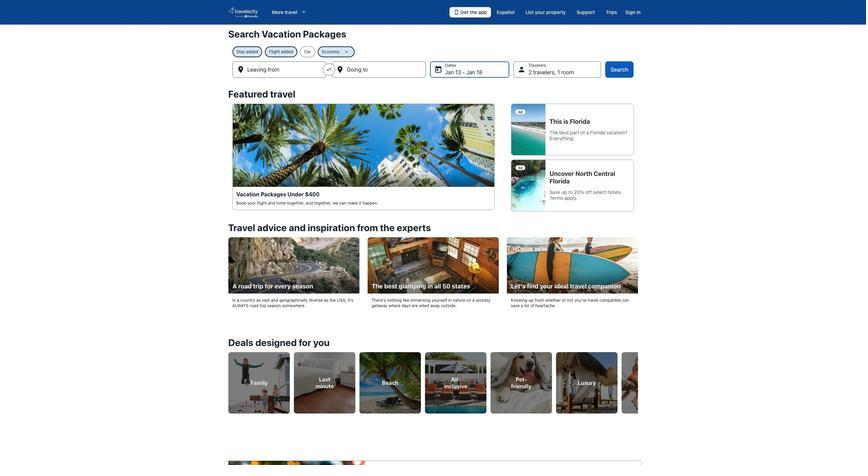 Task type: locate. For each thing, give the bounding box(es) containing it.
travelocity logo image
[[228, 7, 258, 18]]

download the app button image
[[454, 10, 459, 15]]

main content
[[0, 25, 866, 466]]

swap origin and destination values image
[[326, 67, 332, 73]]



Task type: describe. For each thing, give the bounding box(es) containing it.
next image
[[634, 377, 642, 385]]

travel advice and inspiration from the experts region
[[224, 219, 642, 321]]

featured travel region
[[224, 85, 642, 219]]

previous image
[[224, 377, 232, 385]]



